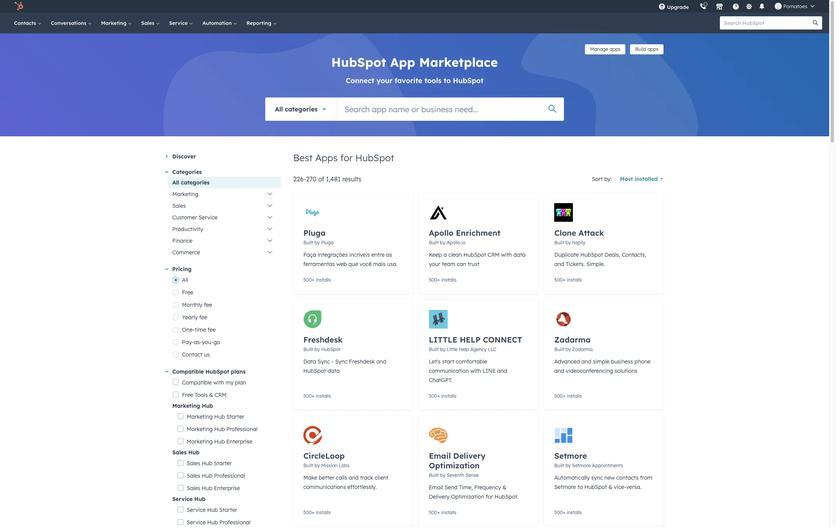 Task type: locate. For each thing, give the bounding box(es) containing it.
freshdesk built by hubspot
[[303, 335, 343, 353]]

1 vertical spatial enterprise
[[214, 486, 240, 493]]

& inside 'email send time, frequency & delivery optimization for hubspot.'
[[503, 485, 507, 492]]

2 vertical spatial caret image
[[165, 371, 169, 373]]

hapily
[[572, 240, 586, 246]]

0 vertical spatial caret image
[[165, 171, 169, 173]]

0 vertical spatial delivery
[[453, 452, 486, 461]]

search image
[[813, 20, 819, 26]]

hubspot down data
[[303, 368, 326, 375]]

hub for marketing hub enterprise
[[214, 439, 225, 446]]

1 vertical spatial your
[[429, 261, 440, 268]]

500 + installs down videoconferencing
[[555, 394, 582, 400]]

0 vertical spatial zadarma
[[555, 335, 591, 345]]

crm down the enrichment
[[488, 252, 500, 259]]

commerce
[[172, 249, 200, 256]]

2 free from the top
[[182, 392, 193, 399]]

1 vertical spatial caret image
[[165, 269, 169, 270]]

0 horizontal spatial marketing link
[[96, 12, 137, 33]]

help
[[459, 347, 469, 353]]

delivery up sense
[[453, 452, 486, 461]]

1 vertical spatial optimization
[[451, 494, 484, 501]]

professional up marketing hub enterprise
[[226, 426, 258, 433]]

0 horizontal spatial sync
[[318, 359, 330, 366]]

& inside automatically sync new contacts from setmore to hubspot & vice-versa.
[[609, 484, 613, 491]]

você
[[360, 261, 372, 268]]

professional up sales hub enterprise
[[214, 473, 245, 480]]

0 vertical spatial to
[[444, 76, 451, 85]]

500 + installs for little help connect
[[429, 394, 456, 400]]

built up faça
[[303, 240, 313, 246]]

500 for setmore
[[555, 510, 563, 516]]

0 vertical spatial email
[[429, 452, 451, 461]]

1 vertical spatial categories
[[181, 179, 210, 186]]

0 vertical spatial optimization
[[429, 461, 480, 471]]

+ for email delivery optimization
[[437, 510, 440, 516]]

hubspot up simple.
[[581, 252, 603, 259]]

settings image
[[746, 3, 753, 10]]

0 vertical spatial sales link
[[137, 12, 164, 33]]

most installed
[[620, 176, 658, 183]]

0 vertical spatial categories
[[285, 105, 318, 113]]

2 horizontal spatial with
[[501, 252, 512, 259]]

1 horizontal spatial all
[[182, 277, 188, 284]]

2 sync from the left
[[335, 359, 348, 366]]

to down automatically
[[578, 484, 583, 491]]

marketing for leftmost marketing link
[[101, 20, 128, 26]]

+ for clone attack
[[563, 277, 566, 283]]

1 vertical spatial free
[[182, 392, 193, 399]]

0 vertical spatial all
[[275, 105, 283, 113]]

installs down communications
[[316, 510, 331, 516]]

by inside zadarma built by zadarma
[[566, 347, 571, 353]]

hubspot down sync
[[584, 484, 607, 491]]

1 vertical spatial sales link
[[168, 200, 281, 212]]

installs down videoconferencing
[[567, 394, 582, 400]]

hub down marketing hub professional
[[214, 439, 225, 446]]

by left seventh
[[440, 473, 445, 479]]

your left favorite
[[377, 76, 393, 85]]

1 horizontal spatial with
[[470, 368, 481, 375]]

&
[[209, 392, 213, 399], [609, 484, 613, 491], [503, 485, 507, 492]]

caret image inside pricing dropdown button
[[165, 269, 169, 270]]

2 vertical spatial with
[[213, 380, 224, 387]]

0 horizontal spatial delivery
[[429, 494, 450, 501]]

500 for little help connect
[[429, 394, 437, 400]]

agency
[[470, 347, 487, 353]]

hub for marketing hub
[[202, 403, 213, 410]]

0 horizontal spatial all categories
[[172, 179, 210, 186]]

and inside make better calls and track client communications effortlessly.
[[349, 475, 359, 482]]

integrações
[[318, 252, 348, 259]]

compatible for compatible hubspot plans
[[172, 369, 204, 376]]

1 email from the top
[[429, 452, 451, 461]]

pluga up faça
[[303, 228, 326, 238]]

1 horizontal spatial apps
[[648, 46, 659, 52]]

built down apollo
[[429, 240, 439, 246]]

and inside "let's start comfortable communication with line and chatgpt."
[[497, 368, 507, 375]]

caret image inside categories dropdown button
[[165, 171, 169, 173]]

and
[[555, 261, 564, 268], [377, 359, 386, 366], [582, 359, 592, 366], [497, 368, 507, 375], [555, 368, 564, 375], [349, 475, 359, 482]]

hub up marketing hub enterprise
[[214, 426, 225, 433]]

free up marketing hub
[[182, 392, 193, 399]]

1 vertical spatial compatible
[[182, 380, 212, 387]]

1 free from the top
[[182, 289, 193, 296]]

500 + installs for setmore
[[555, 510, 582, 516]]

attack
[[579, 228, 604, 238]]

service down service hub
[[187, 507, 206, 514]]

1 vertical spatial to
[[578, 484, 583, 491]]

2 email from the top
[[429, 485, 443, 492]]

2 horizontal spatial &
[[609, 484, 613, 491]]

500 for email delivery optimization
[[429, 510, 437, 516]]

apps right the manage
[[610, 46, 621, 52]]

+ for little help connect
[[437, 394, 440, 400]]

professional down service hub starter
[[219, 520, 251, 527]]

enterprise
[[226, 439, 252, 446], [214, 486, 240, 493]]

1 vertical spatial freshdesk
[[349, 359, 375, 366]]

by inside setmore built by setmore appointments
[[566, 463, 571, 469]]

installs down automatically
[[567, 510, 582, 516]]

hubspot up trust
[[464, 252, 486, 259]]

to
[[444, 76, 451, 85], [578, 484, 583, 491]]

starter up sales hub professional
[[214, 461, 232, 468]]

apps for build apps
[[648, 46, 659, 52]]

built inside zadarma built by zadarma
[[555, 347, 564, 353]]

1 vertical spatial email
[[429, 485, 443, 492]]

installs down the ferramentas on the left
[[316, 277, 331, 283]]

hub down sales hub professional
[[202, 486, 212, 493]]

500 for pluga
[[303, 277, 312, 283]]

500 for circleloop
[[303, 510, 312, 516]]

team
[[442, 261, 455, 268]]

enrichment
[[456, 228, 501, 238]]

0 vertical spatial free
[[182, 289, 193, 296]]

500 + installs down the ferramentas on the left
[[303, 277, 331, 283]]

by inside apollo enrichment built by apollo.io
[[440, 240, 445, 246]]

1 horizontal spatial marketing link
[[168, 189, 281, 200]]

clean
[[448, 252, 462, 259]]

starter for marketing hub starter
[[226, 414, 244, 421]]

500 + installs down automatically
[[555, 510, 582, 516]]

built up automatically
[[555, 463, 564, 469]]

starter for sales hub starter
[[214, 461, 232, 468]]

installs
[[316, 277, 331, 283], [441, 277, 456, 283], [567, 277, 582, 283], [316, 394, 331, 400], [441, 394, 456, 400], [567, 394, 582, 400], [316, 510, 331, 516], [441, 510, 456, 516], [567, 510, 582, 516]]

1 vertical spatial with
[[470, 368, 481, 375]]

start
[[442, 359, 454, 366]]

1 apps from the left
[[610, 46, 621, 52]]

starter
[[226, 414, 244, 421], [214, 461, 232, 468], [219, 507, 237, 514]]

fee right "time"
[[208, 327, 216, 334]]

compatible down the contact
[[172, 369, 204, 376]]

email left the "send"
[[429, 485, 443, 492]]

500 + installs down the "send"
[[429, 510, 456, 516]]

service up service hub starter
[[172, 496, 193, 503]]

226-
[[293, 175, 306, 183]]

hub for sales hub
[[188, 450, 200, 457]]

fee for yearly fee
[[199, 314, 207, 321]]

500
[[303, 277, 312, 283], [429, 277, 437, 283], [555, 277, 563, 283], [303, 394, 312, 400], [429, 394, 437, 400], [555, 394, 563, 400], [303, 510, 312, 516], [429, 510, 437, 516], [555, 510, 563, 516]]

500 + installs down team at the right of the page
[[429, 277, 456, 283]]

professional for service hub professional
[[219, 520, 251, 527]]

to inside automatically sync new contacts from setmore to hubspot & vice-versa.
[[578, 484, 583, 491]]

1 horizontal spatial categories
[[285, 105, 318, 113]]

by up automatically
[[566, 463, 571, 469]]

2 vertical spatial starter
[[219, 507, 237, 514]]

sync left -
[[318, 359, 330, 366]]

deals,
[[605, 252, 620, 259]]

upgrade image
[[659, 4, 666, 11]]

notifications image
[[759, 4, 766, 11]]

categories
[[285, 105, 318, 113], [181, 179, 210, 186]]

built inside the circleloop built by mission labs
[[303, 463, 313, 469]]

marketing hub starter
[[187, 414, 244, 421]]

one-
[[182, 327, 195, 334]]

service for service hub starter
[[187, 507, 206, 514]]

1 horizontal spatial for
[[486, 494, 493, 501]]

0 horizontal spatial for
[[340, 152, 353, 164]]

2 vertical spatial setmore
[[555, 484, 576, 491]]

1 horizontal spatial freshdesk
[[349, 359, 375, 366]]

data sync - sync freshdesk and hubspot data
[[303, 359, 386, 375]]

for right apps
[[340, 152, 353, 164]]

optimization down time,
[[451, 494, 484, 501]]

built up data
[[303, 347, 313, 353]]

by up data
[[315, 347, 320, 353]]

with
[[501, 252, 512, 259], [470, 368, 481, 375], [213, 380, 224, 387]]

menu
[[653, 0, 820, 12]]

for down frequency
[[486, 494, 493, 501]]

hub down sales hub starter
[[202, 473, 212, 480]]

free inside pricing group
[[182, 289, 193, 296]]

hubspot up -
[[321, 347, 341, 353]]

installs down team at the right of the page
[[441, 277, 456, 283]]

service down service hub starter
[[187, 520, 206, 527]]

crm inside "compatible hubspot plans" group
[[215, 392, 227, 399]]

installs down data sync - sync freshdesk and hubspot data
[[316, 394, 331, 400]]

0 vertical spatial your
[[377, 76, 393, 85]]

hubspot up connect
[[331, 54, 386, 70]]

caret image inside compatible hubspot plans dropdown button
[[165, 371, 169, 373]]

apps
[[610, 46, 621, 52], [648, 46, 659, 52]]

discover button
[[166, 152, 281, 161]]

500 + installs for pluga
[[303, 277, 331, 283]]

service
[[169, 20, 189, 26], [199, 214, 218, 221], [172, 496, 193, 503], [187, 507, 206, 514], [187, 520, 206, 527]]

sense
[[466, 473, 479, 479]]

manage
[[590, 46, 608, 52]]

apps right build on the top of the page
[[648, 46, 659, 52]]

installs down tickets.
[[567, 277, 582, 283]]

2 apps from the left
[[648, 46, 659, 52]]

sort by:
[[592, 176, 612, 183]]

installs for email
[[441, 510, 456, 516]]

all categories button
[[265, 98, 336, 121]]

500 + installs down tickets.
[[555, 277, 582, 283]]

1 vertical spatial professional
[[214, 473, 245, 480]]

500 + installs down chatgpt.
[[429, 394, 456, 400]]

sales for sales hub starter
[[187, 461, 200, 468]]

built inside little help connect built by little help agency llc
[[429, 347, 439, 353]]

by
[[315, 240, 320, 246], [440, 240, 445, 246], [566, 240, 571, 246], [315, 347, 320, 353], [440, 347, 445, 353], [566, 347, 571, 353], [315, 463, 320, 469], [566, 463, 571, 469], [440, 473, 445, 479]]

automation link
[[198, 12, 242, 33]]

data
[[303, 359, 316, 366]]

and inside data sync - sync freshdesk and hubspot data
[[377, 359, 386, 366]]

hub up service hub starter
[[194, 496, 206, 503]]

installs down chatgpt.
[[441, 394, 456, 400]]

0 vertical spatial marketing link
[[96, 12, 137, 33]]

starter up marketing hub professional
[[226, 414, 244, 421]]

crm down compatible with my plan
[[215, 392, 227, 399]]

free up monthly
[[182, 289, 193, 296]]

500 for apollo enrichment
[[429, 277, 437, 283]]

upgrade
[[667, 4, 689, 10]]

caret image
[[165, 171, 169, 173], [165, 269, 169, 270], [165, 371, 169, 373]]

0 vertical spatial with
[[501, 252, 512, 259]]

0 horizontal spatial data
[[328, 368, 340, 375]]

email up seventh
[[429, 452, 451, 461]]

1 vertical spatial data
[[328, 368, 340, 375]]

0 vertical spatial pluga
[[303, 228, 326, 238]]

one-time fee
[[182, 327, 216, 334]]

optimization up seventh
[[429, 461, 480, 471]]

most installed button
[[615, 172, 664, 187]]

marketing hub enterprise
[[187, 439, 252, 446]]

2 vertical spatial professional
[[219, 520, 251, 527]]

all
[[275, 105, 283, 113], [172, 179, 179, 186], [182, 277, 188, 284]]

you-
[[202, 339, 214, 346]]

1 horizontal spatial delivery
[[453, 452, 486, 461]]

1 horizontal spatial to
[[578, 484, 583, 491]]

1 vertical spatial starter
[[214, 461, 232, 468]]

service left automation
[[169, 20, 189, 26]]

0 horizontal spatial freshdesk
[[303, 335, 343, 345]]

all categories inside popup button
[[275, 105, 318, 113]]

hub for sales hub enterprise
[[202, 486, 212, 493]]

monthly
[[182, 302, 203, 309]]

for
[[340, 152, 353, 164], [486, 494, 493, 501]]

1 horizontal spatial your
[[429, 261, 440, 268]]

0 vertical spatial crm
[[488, 252, 500, 259]]

crm
[[488, 252, 500, 259], [215, 392, 227, 399]]

menu item
[[694, 0, 696, 12]]

compatible
[[172, 369, 204, 376], [182, 380, 212, 387]]

hub down free tools & crm
[[202, 403, 213, 410]]

apollo enrichment built by apollo.io
[[429, 228, 501, 246]]

marketing hub
[[172, 403, 213, 410]]

0 horizontal spatial all
[[172, 179, 179, 186]]

email for delivery
[[429, 452, 451, 461]]

connect your favorite tools to hubspot
[[346, 76, 484, 85]]

1 vertical spatial for
[[486, 494, 493, 501]]

best apps for hubspot
[[293, 152, 394, 164]]

built inside 'freshdesk built by hubspot'
[[303, 347, 313, 353]]

marketing
[[101, 20, 128, 26], [172, 191, 198, 198], [172, 403, 200, 410], [187, 414, 213, 421], [187, 426, 213, 433], [187, 439, 213, 446]]

0 horizontal spatial crm
[[215, 392, 227, 399]]

1 vertical spatial fee
[[199, 314, 207, 321]]

+
[[312, 277, 315, 283], [437, 277, 440, 283], [563, 277, 566, 283], [312, 394, 315, 400], [437, 394, 440, 400], [563, 394, 566, 400], [312, 510, 315, 516], [437, 510, 440, 516], [563, 510, 566, 516]]

by down clone
[[566, 240, 571, 246]]

all categories
[[275, 105, 318, 113], [172, 179, 210, 186]]

1 horizontal spatial &
[[503, 485, 507, 492]]

enterprise down marketing hub professional
[[226, 439, 252, 446]]

reporting link
[[242, 12, 281, 33]]

freshdesk right -
[[349, 359, 375, 366]]

by down circleloop
[[315, 463, 320, 469]]

free for free tools & crm
[[182, 392, 193, 399]]

all inside all categories link
[[172, 179, 179, 186]]

tickets.
[[566, 261, 585, 268]]

connect
[[483, 335, 522, 345]]

2 vertical spatial all
[[182, 277, 188, 284]]

installs for circleloop
[[316, 510, 331, 516]]

226-270 of 1,481 results
[[293, 175, 362, 183]]

compatible for compatible with my plan
[[182, 380, 212, 387]]

0 vertical spatial all categories
[[275, 105, 318, 113]]

compatible hubspot plans group
[[172, 389, 281, 528]]

build apps link
[[630, 44, 664, 54]]

hub up sales hub starter
[[188, 450, 200, 457]]

apps for manage apps
[[610, 46, 621, 52]]

0 vertical spatial enterprise
[[226, 439, 252, 446]]

your down keep
[[429, 261, 440, 268]]

1 vertical spatial crm
[[215, 392, 227, 399]]

1 vertical spatial all
[[172, 179, 179, 186]]

comfortable
[[456, 359, 487, 366]]

+ for circleloop
[[312, 510, 315, 516]]

by inside 'freshdesk built by hubspot'
[[315, 347, 320, 353]]

& down new
[[609, 484, 613, 491]]

vice-
[[614, 484, 627, 491]]

hubspot up compatible with my plan
[[206, 369, 229, 376]]

1 horizontal spatial data
[[514, 252, 526, 259]]

marketing for marketing hub
[[172, 403, 200, 410]]

incríveis
[[349, 252, 370, 259]]

hub for service hub professional
[[207, 520, 218, 527]]

1 vertical spatial all categories
[[172, 179, 210, 186]]

pluga
[[303, 228, 326, 238], [321, 240, 334, 246]]

by up advanced on the bottom right of the page
[[566, 347, 571, 353]]

0 vertical spatial data
[[514, 252, 526, 259]]

0 vertical spatial professional
[[226, 426, 258, 433]]

marketplace
[[419, 54, 498, 70]]

3 caret image from the top
[[165, 371, 169, 373]]

0 vertical spatial freshdesk
[[303, 335, 343, 345]]

compatible up tools
[[182, 380, 212, 387]]

results
[[342, 175, 362, 183]]

starter for service hub starter
[[219, 507, 237, 514]]

service hub starter
[[187, 507, 237, 514]]

0 vertical spatial fee
[[204, 302, 212, 309]]

apollo
[[429, 228, 454, 238]]

free inside "compatible hubspot plans" group
[[182, 392, 193, 399]]

optimization inside 'email send time, frequency & delivery optimization for hubspot.'
[[451, 494, 484, 501]]

sales for sales hub
[[172, 450, 187, 457]]

professional for marketing hub professional
[[226, 426, 258, 433]]

freshdesk up -
[[303, 335, 343, 345]]

500 + installs for circleloop
[[303, 510, 331, 516]]

0 vertical spatial for
[[340, 152, 353, 164]]

categories inside popup button
[[285, 105, 318, 113]]

chatgpt.
[[429, 377, 452, 384]]

starter up service hub professional
[[219, 507, 237, 514]]

delivery inside 'email send time, frequency & delivery optimization for hubspot.'
[[429, 494, 450, 501]]

plan
[[235, 380, 246, 387]]

1 horizontal spatial sales link
[[168, 200, 281, 212]]

built up advanced on the bottom right of the page
[[555, 347, 564, 353]]

delivery down the "send"
[[429, 494, 450, 501]]

appointments
[[592, 463, 623, 469]]

1 horizontal spatial all categories
[[275, 105, 318, 113]]

enterprise down sales hub professional
[[214, 486, 240, 493]]

by inside pluga built by pluga
[[315, 240, 320, 246]]

hub down service hub starter
[[207, 520, 218, 527]]

0 vertical spatial starter
[[226, 414, 244, 421]]

all inside all categories popup button
[[275, 105, 283, 113]]

1 horizontal spatial crm
[[488, 252, 500, 259]]

little help connect built by little help agency llc
[[429, 335, 522, 353]]

built down clone
[[555, 240, 564, 246]]

sync right -
[[335, 359, 348, 366]]

all inside pricing group
[[182, 277, 188, 284]]

tyler black image
[[775, 3, 782, 10]]

0 horizontal spatial apps
[[610, 46, 621, 52]]

built left seventh
[[429, 473, 439, 479]]

2 caret image from the top
[[165, 269, 169, 270]]

+ for pluga
[[312, 277, 315, 283]]

1 horizontal spatial sync
[[335, 359, 348, 366]]

mais
[[373, 261, 386, 268]]

500 for freshdesk
[[303, 394, 312, 400]]

installs down the "send"
[[441, 510, 456, 516]]

fee up "time"
[[199, 314, 207, 321]]

line
[[483, 368, 496, 375]]

usa.
[[387, 261, 398, 268]]

0 vertical spatial compatible
[[172, 369, 204, 376]]

500 + installs down communications
[[303, 510, 331, 516]]

effortlessly.
[[348, 484, 377, 491]]

fee right monthly
[[204, 302, 212, 309]]

by up faça
[[315, 240, 320, 246]]

hubspot inside 'freshdesk built by hubspot'
[[321, 347, 341, 353]]

by down apollo
[[440, 240, 445, 246]]

to right tools on the right of page
[[444, 76, 451, 85]]

data
[[514, 252, 526, 259], [328, 368, 340, 375]]

help image
[[733, 4, 740, 11]]

compatible inside dropdown button
[[172, 369, 204, 376]]

email inside email delivery optimization built by seventh sense
[[429, 452, 451, 461]]

service for service hub professional
[[187, 520, 206, 527]]

built up let's
[[429, 347, 439, 353]]

marketing for marketing hub enterprise
[[187, 439, 213, 446]]

500 + installs down data
[[303, 394, 331, 400]]

+ for freshdesk
[[312, 394, 315, 400]]

0 horizontal spatial &
[[209, 392, 213, 399]]

communications
[[303, 484, 346, 491]]

sales for sales hub enterprise
[[187, 486, 200, 493]]

built up the make
[[303, 463, 313, 469]]

conversations
[[51, 20, 88, 26]]

better
[[319, 475, 334, 482]]

hub up marketing hub professional
[[214, 414, 225, 421]]

1 caret image from the top
[[165, 171, 169, 173]]

by left little
[[440, 347, 445, 353]]

professional
[[226, 426, 258, 433], [214, 473, 245, 480], [219, 520, 251, 527]]

circleloop built by mission labs
[[303, 452, 350, 469]]

1 vertical spatial delivery
[[429, 494, 450, 501]]

email inside 'email send time, frequency & delivery optimization for hubspot.'
[[429, 485, 443, 492]]

& right tools
[[209, 392, 213, 399]]

pluga up integrações
[[321, 240, 334, 246]]

hub up service hub professional
[[207, 507, 218, 514]]

2 horizontal spatial all
[[275, 105, 283, 113]]

& up hubspot.
[[503, 485, 507, 492]]



Task type: describe. For each thing, give the bounding box(es) containing it.
make
[[303, 475, 317, 482]]

best
[[293, 152, 313, 164]]

built inside clone attack built by hapily
[[555, 240, 564, 246]]

caret image for categories
[[165, 171, 169, 173]]

0 horizontal spatial categories
[[181, 179, 210, 186]]

+ for setmore
[[563, 510, 566, 516]]

marketplaces image
[[716, 4, 723, 11]]

compatible with my plan
[[182, 380, 246, 387]]

hubspot inside dropdown button
[[206, 369, 229, 376]]

contact us
[[182, 352, 210, 359]]

hubspot inside automatically sync new contacts from setmore to hubspot & vice-versa.
[[584, 484, 607, 491]]

ferramentas
[[303, 261, 335, 268]]

0 vertical spatial setmore
[[555, 452, 587, 461]]

for inside 'email send time, frequency & delivery optimization for hubspot.'
[[486, 494, 493, 501]]

caret image for pricing
[[165, 269, 169, 270]]

hubspot.
[[495, 494, 519, 501]]

1 sync from the left
[[318, 359, 330, 366]]

marketing for marketing hub professional
[[187, 426, 213, 433]]

sort
[[592, 176, 603, 183]]

reporting
[[247, 20, 273, 26]]

little
[[429, 335, 458, 345]]

let's
[[429, 359, 441, 366]]

built inside apollo enrichment built by apollo.io
[[429, 240, 439, 246]]

most
[[620, 176, 633, 183]]

hubspot up the "results"
[[355, 152, 394, 164]]

productivity link
[[168, 224, 281, 235]]

sales hub starter
[[187, 461, 232, 468]]

versa.
[[627, 484, 642, 491]]

installs for setmore
[[567, 510, 582, 516]]

2 vertical spatial fee
[[208, 327, 216, 334]]

1 vertical spatial marketing link
[[168, 189, 281, 200]]

plans
[[231, 369, 246, 376]]

contacts
[[14, 20, 38, 26]]

zadarma built by zadarma
[[555, 335, 593, 353]]

& inside "compatible hubspot plans" group
[[209, 392, 213, 399]]

hubspot app marketplace
[[331, 54, 498, 70]]

by inside the circleloop built by mission labs
[[315, 463, 320, 469]]

search button
[[809, 16, 822, 30]]

contact
[[182, 352, 202, 359]]

can
[[457, 261, 466, 268]]

manage apps link
[[585, 44, 626, 54]]

free for free
[[182, 289, 193, 296]]

keep a clean hubspot crm with data your team can trust
[[429, 252, 526, 268]]

optimization inside email delivery optimization built by seventh sense
[[429, 461, 480, 471]]

finance link
[[168, 235, 281, 247]]

hubspot inside keep a clean hubspot crm with data your team can trust
[[464, 252, 486, 259]]

contacts
[[616, 475, 639, 482]]

yearly
[[182, 314, 198, 321]]

marketing hub professional
[[187, 426, 258, 433]]

service for service
[[169, 20, 189, 26]]

client
[[375, 475, 389, 482]]

time
[[195, 327, 206, 334]]

+ for zadarma
[[563, 394, 566, 400]]

0 horizontal spatial sales link
[[137, 12, 164, 33]]

and inside duplicate hubspot deals, contacts, and tickets. simple.
[[555, 261, 564, 268]]

caret image for compatible hubspot plans
[[165, 371, 169, 373]]

email send time, frequency & delivery optimization for hubspot.
[[429, 485, 519, 501]]

menu containing pomatoes
[[653, 0, 820, 12]]

sales for sales hub professional
[[187, 473, 200, 480]]

pluga built by pluga
[[303, 228, 334, 246]]

pay-as-you-go
[[182, 339, 220, 346]]

hub for sales hub starter
[[202, 461, 212, 468]]

1 vertical spatial setmore
[[572, 463, 591, 469]]

clone attack built by hapily
[[555, 228, 604, 246]]

with inside "let's start comfortable communication with line and chatgpt."
[[470, 368, 481, 375]]

delivery inside email delivery optimization built by seventh sense
[[453, 452, 486, 461]]

duplicate hubspot deals, contacts, and tickets. simple.
[[555, 252, 646, 268]]

Search HubSpot search field
[[720, 16, 815, 30]]

as-
[[194, 339, 202, 346]]

help button
[[729, 0, 743, 12]]

built inside setmore built by setmore appointments
[[555, 463, 564, 469]]

simple
[[593, 359, 610, 366]]

by inside email delivery optimization built by seventh sense
[[440, 473, 445, 479]]

500 for zadarma
[[555, 394, 563, 400]]

sales hub professional
[[187, 473, 245, 480]]

automation
[[202, 20, 233, 26]]

hubspot app marketplace link
[[331, 54, 498, 70]]

faça
[[303, 252, 316, 259]]

notifications button
[[756, 0, 769, 12]]

help
[[460, 335, 481, 345]]

1 vertical spatial zadarma
[[572, 347, 593, 353]]

pricing button
[[165, 265, 281, 274]]

built inside email delivery optimization built by seventh sense
[[429, 473, 439, 479]]

Search app name or business need... search field
[[336, 98, 564, 121]]

llc
[[488, 347, 496, 353]]

business
[[611, 359, 633, 366]]

email delivery optimization built by seventh sense
[[429, 452, 486, 479]]

pricing group
[[172, 274, 281, 361]]

web
[[336, 261, 347, 268]]

app
[[390, 54, 415, 70]]

hubspot inside data sync - sync freshdesk and hubspot data
[[303, 368, 326, 375]]

+ for apollo enrichment
[[437, 277, 440, 283]]

-
[[332, 359, 334, 366]]

500 + installs for email delivery optimization
[[429, 510, 456, 516]]

data inside keep a clean hubspot crm with data your team can trust
[[514, 252, 526, 259]]

free tools & crm
[[182, 392, 227, 399]]

500 + installs for zadarma
[[555, 394, 582, 400]]

settings link
[[744, 2, 754, 10]]

send
[[445, 485, 458, 492]]

tools
[[425, 76, 442, 85]]

duplicate
[[555, 252, 579, 259]]

freshdesk inside data sync - sync freshdesk and hubspot data
[[349, 359, 375, 366]]

500 + installs for apollo enrichment
[[429, 277, 456, 283]]

trust
[[468, 261, 480, 268]]

your inside keep a clean hubspot crm with data your team can trust
[[429, 261, 440, 268]]

installs for pluga
[[316, 277, 331, 283]]

of
[[318, 175, 324, 183]]

0 horizontal spatial your
[[377, 76, 393, 85]]

hubspot down marketplace
[[453, 76, 484, 85]]

installs for apollo
[[441, 277, 456, 283]]

data inside data sync - sync freshdesk and hubspot data
[[328, 368, 340, 375]]

mission
[[321, 463, 338, 469]]

from
[[640, 475, 653, 482]]

caret image
[[166, 155, 168, 158]]

marketplaces button
[[712, 0, 728, 12]]

new
[[605, 475, 615, 482]]

hub for marketing hub professional
[[214, 426, 225, 433]]

sales hub
[[172, 450, 200, 457]]

1 vertical spatial pluga
[[321, 240, 334, 246]]

500 + installs for freshdesk
[[303, 394, 331, 400]]

setmore inside automatically sync new contacts from setmore to hubspot & vice-versa.
[[555, 484, 576, 491]]

crm inside keep a clean hubspot crm with data your team can trust
[[488, 252, 500, 259]]

with inside keep a clean hubspot crm with data your team can trust
[[501, 252, 512, 259]]

discover
[[172, 153, 196, 160]]

installs for freshdesk
[[316, 394, 331, 400]]

service hub
[[172, 496, 206, 503]]

tools
[[195, 392, 208, 399]]

by inside clone attack built by hapily
[[566, 240, 571, 246]]

hub for sales hub professional
[[202, 473, 212, 480]]

hubspot link
[[9, 2, 29, 11]]

calling icon image
[[700, 3, 707, 10]]

all categories link
[[168, 177, 281, 189]]

built inside pluga built by pluga
[[303, 240, 313, 246]]

0 horizontal spatial to
[[444, 76, 451, 85]]

500 + installs for clone attack
[[555, 277, 582, 283]]

hubspot image
[[14, 2, 23, 11]]

500 for clone attack
[[555, 277, 563, 283]]

yearly fee
[[182, 314, 207, 321]]

build
[[635, 46, 646, 52]]

hub for service hub
[[194, 496, 206, 503]]

270
[[306, 175, 317, 183]]

hubspot inside duplicate hubspot deals, contacts, and tickets. simple.
[[581, 252, 603, 259]]

pomatoes
[[784, 3, 808, 9]]

professional for sales hub professional
[[214, 473, 245, 480]]

fee for monthly fee
[[204, 302, 212, 309]]

email for send
[[429, 485, 443, 492]]

advanced
[[555, 359, 580, 366]]

enterprise for sales hub enterprise
[[214, 486, 240, 493]]

automatically
[[555, 475, 590, 482]]

communication
[[429, 368, 469, 375]]

service up productivity "link"
[[199, 214, 218, 221]]

enterprise for marketing hub enterprise
[[226, 439, 252, 446]]

installs for zadarma
[[567, 394, 582, 400]]

hub for service hub starter
[[207, 507, 218, 514]]

marketing for marketing hub starter
[[187, 414, 213, 421]]

my
[[226, 380, 234, 387]]

installs for clone
[[567, 277, 582, 283]]

hub for marketing hub starter
[[214, 414, 225, 421]]

0 horizontal spatial with
[[213, 380, 224, 387]]

by inside little help connect built by little help agency llc
[[440, 347, 445, 353]]

installs for little
[[441, 394, 456, 400]]

advanced and simple business phone and videoconferencing solutions
[[555, 359, 651, 375]]

a
[[444, 252, 447, 259]]

setmore built by setmore appointments
[[555, 452, 623, 469]]

service for service hub
[[172, 496, 193, 503]]



Task type: vqa. For each thing, say whether or not it's contained in the screenshot.


